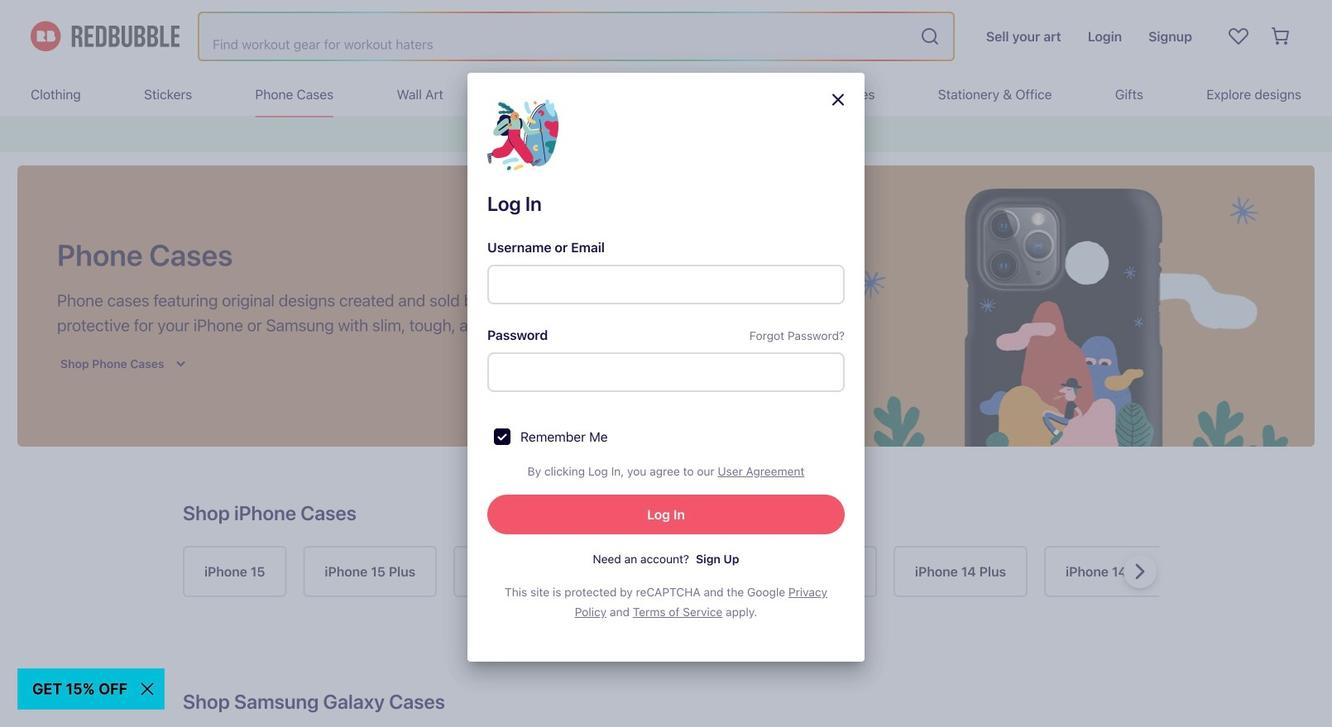 Task type: describe. For each thing, give the bounding box(es) containing it.
none password field inside login or signup to your redbubble account dialog
[[487, 352, 845, 392]]

5 menu item from the left
[[507, 73, 594, 116]]

6 menu item from the left
[[657, 73, 740, 116]]

2 menu item from the left
[[144, 73, 192, 116]]



Task type: locate. For each thing, give the bounding box(es) containing it.
menu item
[[31, 73, 81, 116], [144, 73, 192, 116], [255, 73, 334, 116], [397, 73, 444, 116], [507, 73, 594, 116], [657, 73, 740, 116], [803, 73, 875, 116], [938, 73, 1052, 116], [1115, 73, 1144, 116], [1207, 73, 1302, 116]]

menu bar
[[31, 73, 1302, 116]]

10 menu item from the left
[[1207, 73, 1302, 116]]

none text field inside login or signup to your redbubble account dialog
[[487, 265, 845, 304]]

none checkbox inside login or signup to your redbubble account dialog
[[494, 429, 514, 448]]

8 menu item from the left
[[938, 73, 1052, 116]]

login or signup to your redbubble account dialog
[[0, 0, 1332, 727]]

3 menu item from the left
[[255, 73, 334, 116]]

None text field
[[487, 265, 845, 304]]

1 menu item from the left
[[31, 73, 81, 116]]

7 menu item from the left
[[803, 73, 875, 116]]

None checkbox
[[494, 429, 514, 448]]

9 menu item from the left
[[1115, 73, 1144, 116]]

4 menu item from the left
[[397, 73, 444, 116]]

None password field
[[487, 352, 845, 392]]



Task type: vqa. For each thing, say whether or not it's contained in the screenshot.
bottommost WARNING:
no



